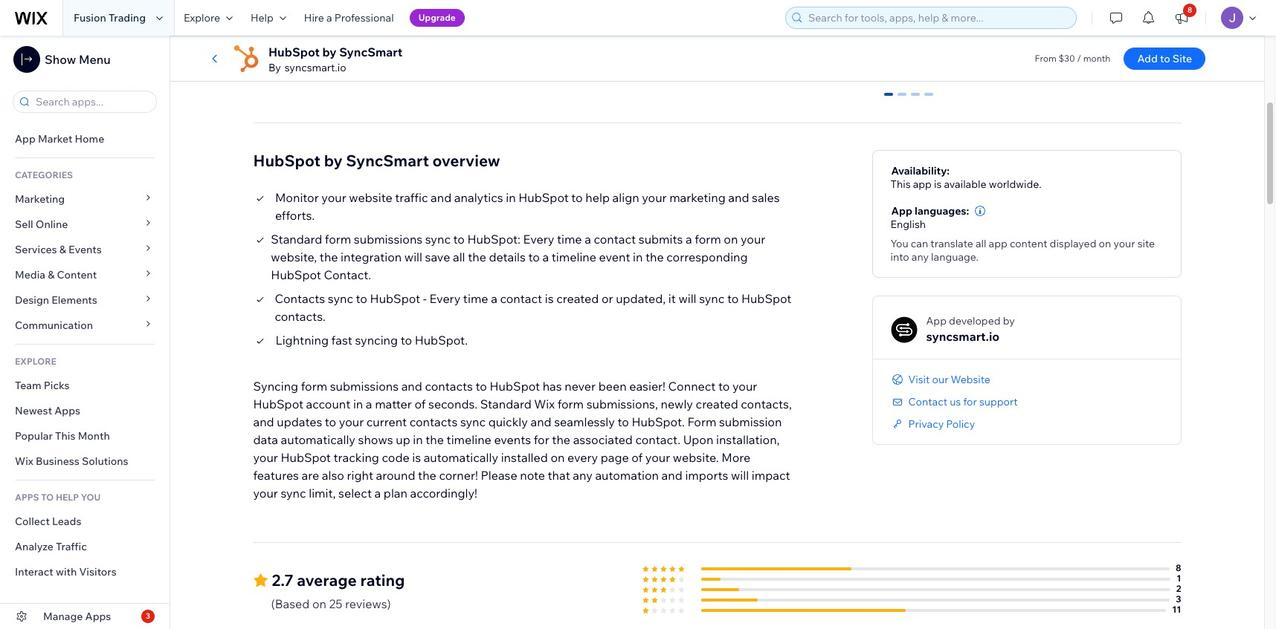 Task type: describe. For each thing, give the bounding box(es) containing it.
upgrade button
[[409, 9, 465, 27]]

your down account
[[339, 415, 364, 430]]

privacy policy
[[908, 418, 975, 431]]

your down the data
[[253, 450, 278, 465]]

overview
[[432, 151, 500, 170]]

communication
[[15, 319, 95, 332]]

8 button
[[1165, 0, 1198, 36]]

contact us for support
[[908, 395, 1018, 409]]

every
[[567, 450, 598, 465]]

a up the 'corresponding'
[[686, 232, 692, 247]]

contacts,
[[741, 397, 792, 412]]

show
[[45, 52, 76, 67]]

hubspot down the 'corresponding'
[[741, 291, 791, 306]]

add
[[1137, 52, 1158, 65]]

analytics
[[454, 190, 503, 205]]

will inside the syncing form submissions and contacts to hubspot has never been easier!  connect to your hubspot account in a matter of seconds. standard wix form submissions, newly created contacts, and updates to your current contacts sync quickly and seamlessly to hubspot.  form submission data automatically shows up in the timeline events for the associated contact.  upon installation, your hubspot tracking code is automatically installed on every page of your website.  more features are also right around the corner! please note that any automation and imports will impact your sync limit, select a plan accordingly!
[[731, 468, 749, 483]]

and up the data
[[253, 415, 274, 430]]

the right up
[[426, 432, 444, 447]]

add to site button
[[1124, 48, 1205, 70]]

please
[[481, 468, 517, 483]]

form down never
[[557, 397, 584, 412]]

visit
[[908, 373, 930, 386]]

is inside availability: this app is available worldwide.
[[934, 177, 942, 191]]

this for popular
[[55, 430, 75, 443]]

interact with visitors link
[[0, 560, 170, 585]]

Search apps... field
[[31, 91, 152, 112]]

imports
[[685, 468, 728, 483]]

visit our website
[[908, 373, 990, 386]]

$30
[[1059, 53, 1075, 64]]

0 vertical spatial 2
[[913, 93, 919, 106]]

for inside the syncing form submissions and contacts to hubspot has never been easier!  connect to your hubspot account in a matter of seconds. standard wix form submissions, newly created contacts, and updates to your current contacts sync quickly and seamlessly to hubspot.  form submission data automatically shows up in the timeline events for the associated contact.  upon installation, your hubspot tracking code is automatically installed on every page of your website.  more features are also right around the corner! please note that any automation and imports will impact your sync limit, select a plan accordingly!
[[534, 432, 549, 447]]

month
[[78, 430, 110, 443]]

1 vertical spatial of
[[632, 450, 643, 465]]

& for content
[[48, 268, 55, 282]]

also
[[322, 468, 344, 483]]

apps for newest apps
[[54, 405, 80, 418]]

to down submissions,
[[618, 415, 629, 430]]

been
[[598, 379, 627, 394]]

timeline inside the "standard form submissions sync to hubspot:  every time a contact submits a form on your website, the integration will save all the details to a timeline event in the corresponding hubspot contact."
[[552, 250, 596, 264]]

help
[[585, 190, 610, 205]]

hubspot by syncsmart by syncsmart.io
[[268, 45, 402, 74]]

the up every
[[552, 432, 570, 447]]

to down the 'corresponding'
[[727, 291, 739, 306]]

app for app market home
[[15, 132, 36, 146]]

sync right it
[[699, 291, 725, 306]]

app for app languages:
[[891, 204, 912, 218]]

our
[[932, 373, 948, 386]]

a left plan
[[374, 486, 381, 501]]

you
[[81, 492, 101, 503]]

popular this month link
[[0, 424, 170, 449]]

1 horizontal spatial 2
[[1176, 583, 1181, 595]]

in right up
[[413, 432, 423, 447]]

your up contacts,
[[732, 379, 757, 394]]

updated,
[[616, 291, 666, 306]]

marketing
[[15, 193, 65, 206]]

website
[[349, 190, 392, 205]]

wix inside the syncing form submissions and contacts to hubspot has never been easier!  connect to your hubspot account in a matter of seconds. standard wix form submissions, newly created contacts, and updates to your current contacts sync quickly and seamlessly to hubspot.  form submission data automatically shows up in the timeline events for the associated contact.  upon installation, your hubspot tracking code is automatically installed on every page of your website.  more features are also right around the corner! please note that any automation and imports will impact your sync limit, select a plan accordingly!
[[534, 397, 555, 412]]

trading
[[109, 11, 146, 25]]

wix inside sidebar element
[[15, 455, 33, 468]]

is inside the syncing form submissions and contacts to hubspot has never been easier!  connect to your hubspot account in a matter of seconds. standard wix form submissions, newly created contacts, and updates to your current contacts sync quickly and seamlessly to hubspot.  form submission data automatically shows up in the timeline events for the associated contact.  upon installation, your hubspot tracking code is automatically installed on every page of your website.  more features are also right around the corner! please note that any automation and imports will impact your sync limit, select a plan accordingly!
[[412, 450, 421, 465]]

business
[[36, 455, 79, 468]]

syncsmart.io inside app developed by syncsmart.io
[[926, 329, 1000, 344]]

created inside the syncing form submissions and contacts to hubspot has never been easier!  connect to your hubspot account in a matter of seconds. standard wix form submissions, newly created contacts, and updates to your current contacts sync quickly and seamlessly to hubspot.  form submission data automatically shows up in the timeline events for the associated contact.  upon installation, your hubspot tracking code is automatically installed on every page of your website.  more features are also right around the corner! please note that any automation and imports will impact your sync limit, select a plan accordingly!
[[696, 397, 738, 412]]

contacts
[[275, 291, 325, 306]]

0 vertical spatial contacts
[[425, 379, 473, 394]]

displayed
[[1050, 237, 1096, 250]]

a down 'help'
[[585, 232, 591, 247]]

rating
[[360, 571, 405, 590]]

save
[[425, 250, 450, 264]]

website.
[[673, 450, 719, 465]]

0 vertical spatial hubspot.
[[415, 333, 468, 348]]

sell online
[[15, 218, 68, 231]]

your right align
[[642, 190, 667, 205]]

app developed by syncsmart.io
[[926, 314, 1015, 344]]

on inside the "standard form submissions sync to hubspot:  every time a contact submits a form on your website, the integration will save all the details to a timeline event in the corresponding hubspot contact."
[[724, 232, 738, 247]]

(based
[[271, 597, 310, 612]]

app languages:
[[891, 204, 969, 218]]

1 vertical spatial contacts
[[410, 415, 458, 430]]

1 horizontal spatial 1
[[1177, 573, 1181, 584]]

every inside the "standard form submissions sync to hubspot:  every time a contact submits a form on your website, the integration will save all the details to a timeline event in the corresponding hubspot contact."
[[523, 232, 554, 247]]

hubspot left the - on the top left of the page
[[370, 291, 420, 306]]

8 inside button
[[1188, 5, 1192, 15]]

2.7
[[272, 571, 293, 590]]

help
[[251, 11, 274, 25]]

hubspot:
[[467, 232, 520, 247]]

the up 'accordingly!' on the bottom of page
[[418, 468, 436, 483]]

syncing form submissions and contacts to hubspot has never been easier!  connect to your hubspot account in a matter of seconds. standard wix form submissions, newly created contacts, and updates to your current contacts sync quickly and seamlessly to hubspot.  form submission data automatically shows up in the timeline events for the associated contact.  upon installation, your hubspot tracking code is automatically installed on every page of your website.  more features are also right around the corner! please note that any automation and imports will impact your sync limit, select a plan accordingly!
[[253, 379, 792, 501]]

0 horizontal spatial 8
[[1176, 563, 1181, 574]]

are
[[302, 468, 319, 483]]

events
[[68, 243, 102, 257]]

a inside the contacts sync to hubspot - every time a contact is created or updated, it will sync to hubspot contacts.
[[491, 291, 497, 306]]

website,
[[271, 250, 317, 264]]

corresponding
[[667, 250, 748, 264]]

the down submits
[[645, 250, 664, 264]]

your inside english you can translate all app content displayed on your site into any language.
[[1113, 237, 1135, 250]]

app inside english you can translate all app content displayed on your site into any language.
[[989, 237, 1007, 250]]

and up 'matter'
[[401, 379, 422, 394]]

1 horizontal spatial for
[[963, 395, 977, 409]]

you
[[890, 237, 908, 250]]

fusion
[[74, 11, 106, 25]]

contact.
[[635, 432, 680, 447]]

created inside the contacts sync to hubspot - every time a contact is created or updated, it will sync to hubspot contacts.
[[556, 291, 599, 306]]

standard inside the "standard form submissions sync to hubspot:  every time a contact submits a form on your website, the integration will save all the details to a timeline event in the corresponding hubspot contact."
[[271, 232, 322, 247]]

marketing link
[[0, 187, 170, 212]]

25
[[329, 597, 342, 612]]

form up the 'corresponding'
[[695, 232, 721, 247]]

to right syncing
[[401, 333, 412, 348]]

contacts sync to hubspot - every time a contact is created or updated, it will sync to hubspot contacts.
[[275, 291, 791, 324]]

the down hubspot:
[[468, 250, 486, 264]]

newest apps
[[15, 405, 80, 418]]

around
[[376, 468, 415, 483]]

hubspot inside the "hubspot by syncsmart by syncsmart.io"
[[268, 45, 320, 59]]

and left sales
[[728, 190, 749, 205]]

fusion trading
[[74, 11, 146, 25]]

fast
[[331, 333, 352, 348]]

newly
[[661, 397, 693, 412]]

form up the contact.
[[325, 232, 351, 247]]

team picks link
[[0, 373, 170, 399]]

visitors
[[79, 566, 117, 579]]

services & events link
[[0, 237, 170, 262]]

syncsmart for by
[[339, 45, 402, 59]]

your left website
[[321, 190, 346, 205]]

website
[[951, 373, 990, 386]]

to down the contact.
[[356, 291, 367, 306]]

hubspot. inside the syncing form submissions and contacts to hubspot has never been easier!  connect to your hubspot account in a matter of seconds. standard wix form submissions, newly created contacts, and updates to your current contacts sync quickly and seamlessly to hubspot.  form submission data automatically shows up in the timeline events for the associated contact.  upon installation, your hubspot tracking code is automatically installed on every page of your website.  more features are also right around the corner! please note that any automation and imports will impact your sync limit, select a plan accordingly!
[[632, 415, 685, 430]]

submissions for integration
[[354, 232, 423, 247]]

submissions for a
[[330, 379, 399, 394]]

form
[[687, 415, 716, 430]]

solutions
[[82, 455, 128, 468]]

home
[[75, 132, 104, 146]]

newest
[[15, 405, 52, 418]]

wix business solutions link
[[0, 449, 170, 474]]

apps for manage apps
[[85, 610, 111, 624]]

hubspot up quickly
[[490, 379, 540, 394]]

impact
[[752, 468, 790, 483]]

your down contact.
[[645, 450, 670, 465]]

0 vertical spatial 1
[[899, 93, 905, 106]]

time inside the "standard form submissions sync to hubspot:  every time a contact submits a form on your website, the integration will save all the details to a timeline event in the corresponding hubspot contact."
[[557, 232, 582, 247]]

11
[[1172, 604, 1181, 615]]

in right account
[[353, 397, 363, 412]]

any inside english you can translate all app content displayed on your site into any language.
[[912, 250, 929, 264]]

form up account
[[301, 379, 327, 394]]

menu
[[79, 52, 111, 67]]

to up seconds.
[[476, 379, 487, 394]]

site
[[1137, 237, 1155, 250]]

to right connect
[[718, 379, 730, 394]]

0 horizontal spatial automatically
[[281, 432, 355, 447]]

installed
[[501, 450, 548, 465]]

hubspot inside the "standard form submissions sync to hubspot:  every time a contact submits a form on your website, the integration will save all the details to a timeline event in the corresponding hubspot contact."
[[271, 267, 321, 282]]

newest apps link
[[0, 399, 170, 424]]

hubspot by syncsmart logo image
[[233, 45, 260, 72]]

apps to help you
[[15, 492, 101, 503]]

languages:
[[915, 204, 969, 218]]

availability:
[[891, 164, 950, 177]]

english you can translate all app content displayed on your site into any language.
[[890, 218, 1155, 264]]

your inside the "standard form submissions sync to hubspot:  every time a contact submits a form on your website, the integration will save all the details to a timeline event in the corresponding hubspot contact."
[[741, 232, 765, 247]]

to left hubspot:
[[453, 232, 465, 247]]

this for availability:
[[890, 177, 911, 191]]

us
[[950, 395, 961, 409]]



Task type: locate. For each thing, give the bounding box(es) containing it.
timeline inside the syncing form submissions and contacts to hubspot has never been easier!  connect to your hubspot account in a matter of seconds. standard wix form submissions, newly created contacts, and updates to your current contacts sync quickly and seamlessly to hubspot.  form submission data automatically shows up in the timeline events for the associated contact.  upon installation, your hubspot tracking code is automatically installed on every page of your website.  more features are also right around the corner! please note that any automation and imports will impact your sync limit, select a plan accordingly!
[[447, 432, 491, 447]]

0 vertical spatial syncsmart.io
[[285, 61, 346, 74]]

sync down seconds.
[[460, 415, 486, 430]]

1 horizontal spatial time
[[557, 232, 582, 247]]

1 vertical spatial app
[[989, 237, 1007, 250]]

0 horizontal spatial contact
[[500, 291, 542, 306]]

to
[[1160, 52, 1170, 65], [571, 190, 583, 205], [453, 232, 465, 247], [528, 250, 540, 264], [356, 291, 367, 306], [727, 291, 739, 306], [401, 333, 412, 348], [476, 379, 487, 394], [718, 379, 730, 394], [325, 415, 336, 430], [618, 415, 629, 430]]

& for events
[[59, 243, 66, 257]]

code
[[382, 450, 409, 465]]

to inside button
[[1160, 52, 1170, 65]]

wix down has
[[534, 397, 555, 412]]

0 horizontal spatial for
[[534, 432, 549, 447]]

services & events
[[15, 243, 102, 257]]

hubspot left 'help'
[[518, 190, 569, 205]]

data
[[253, 432, 278, 447]]

by inside app developed by syncsmart.io
[[1003, 314, 1015, 328]]

all right save
[[453, 250, 465, 264]]

app inside sidebar element
[[15, 132, 36, 146]]

2 vertical spatial 3
[[146, 612, 150, 622]]

will right it
[[678, 291, 696, 306]]

services
[[15, 243, 57, 257]]

is right code in the left of the page
[[412, 450, 421, 465]]

any down every
[[573, 468, 592, 483]]

is inside the contacts sync to hubspot - every time a contact is created or updated, it will sync to hubspot contacts.
[[545, 291, 554, 306]]

to left 'help'
[[571, 190, 583, 205]]

app market home link
[[0, 126, 170, 152]]

a right "details"
[[542, 250, 549, 264]]

1 vertical spatial timeline
[[447, 432, 491, 447]]

market
[[38, 132, 72, 146]]

by
[[322, 45, 337, 59], [324, 151, 343, 170], [1003, 314, 1015, 328]]

all inside english you can translate all app content displayed on your site into any language.
[[976, 237, 986, 250]]

visit our website link
[[890, 373, 990, 386]]

1 vertical spatial for
[[534, 432, 549, 447]]

sidebar element
[[0, 36, 170, 630]]

for up installed
[[534, 432, 549, 447]]

is up languages:
[[934, 177, 942, 191]]

hubspot by syncsmart overview
[[253, 151, 500, 170]]

1 vertical spatial syncsmart.io
[[926, 329, 1000, 344]]

submissions up the integration
[[354, 232, 423, 247]]

1 vertical spatial created
[[696, 397, 738, 412]]

show menu
[[45, 52, 111, 67]]

picks
[[44, 379, 70, 393]]

timeline
[[552, 250, 596, 264], [447, 432, 491, 447]]

on inside the syncing form submissions and contacts to hubspot has never been easier!  connect to your hubspot account in a matter of seconds. standard wix form submissions, newly created contacts, and updates to your current contacts sync quickly and seamlessly to hubspot.  form submission data automatically shows up in the timeline events for the associated contact.  upon installation, your hubspot tracking code is automatically installed on every page of your website.  more features are also right around the corner! please note that any automation and imports will impact your sync limit, select a plan accordingly!
[[551, 450, 565, 465]]

& right media
[[48, 268, 55, 282]]

/
[[1077, 53, 1081, 64]]

submissions inside the syncing form submissions and contacts to hubspot has never been easier!  connect to your hubspot account in a matter of seconds. standard wix form submissions, newly created contacts, and updates to your current contacts sync quickly and seamlessly to hubspot.  form submission data automatically shows up in the timeline events for the associated contact.  upon installation, your hubspot tracking code is automatically installed on every page of your website.  more features are also right around the corner! please note that any automation and imports will impact your sync limit, select a plan accordingly!
[[330, 379, 399, 394]]

this up the app languages:
[[890, 177, 911, 191]]

on right displayed
[[1099, 237, 1111, 250]]

sync down the contact.
[[328, 291, 353, 306]]

on inside english you can translate all app content displayed on your site into any language.
[[1099, 237, 1111, 250]]

that
[[548, 468, 570, 483]]

can
[[911, 237, 928, 250]]

month
[[1083, 53, 1110, 64]]

standard form submissions sync to hubspot:  every time a contact submits a form on your website, the integration will save all the details to a timeline event in the corresponding hubspot contact.
[[271, 232, 765, 282]]

translate
[[930, 237, 973, 250]]

in inside monitor your website traffic and analytics in hubspot to help align your marketing and sales efforts.
[[506, 190, 516, 205]]

created up form
[[696, 397, 738, 412]]

features
[[253, 468, 299, 483]]

0 horizontal spatial created
[[556, 291, 599, 306]]

plan
[[384, 486, 407, 501]]

for right us
[[963, 395, 977, 409]]

1 horizontal spatial contact
[[594, 232, 636, 247]]

to left site at the top right of the page
[[1160, 52, 1170, 65]]

and right quickly
[[531, 415, 551, 430]]

categories
[[15, 170, 73, 181]]

1 vertical spatial &
[[48, 268, 55, 282]]

team
[[15, 379, 41, 393]]

0 vertical spatial this
[[890, 177, 911, 191]]

0 vertical spatial wix
[[534, 397, 555, 412]]

limit,
[[309, 486, 336, 501]]

1 horizontal spatial 8
[[1188, 5, 1192, 15]]

media & content link
[[0, 262, 170, 288]]

the
[[320, 250, 338, 264], [468, 250, 486, 264], [645, 250, 664, 264], [426, 432, 444, 447], [552, 432, 570, 447], [418, 468, 436, 483]]

sync down are
[[281, 486, 306, 501]]

submits
[[639, 232, 683, 247]]

apps up 'popular this month'
[[54, 405, 80, 418]]

0 vertical spatial 8
[[1188, 5, 1192, 15]]

0 horizontal spatial any
[[573, 468, 592, 483]]

support
[[979, 395, 1018, 409]]

1 vertical spatial standard
[[480, 397, 531, 412]]

0 vertical spatial submissions
[[354, 232, 423, 247]]

1 vertical spatial this
[[55, 430, 75, 443]]

1 horizontal spatial any
[[912, 250, 929, 264]]

corner!
[[439, 468, 478, 483]]

1 vertical spatial 3
[[1176, 594, 1181, 605]]

1 horizontal spatial created
[[696, 397, 738, 412]]

1 vertical spatial every
[[429, 291, 460, 306]]

created
[[556, 291, 599, 306], [696, 397, 738, 412]]

reviews)
[[345, 597, 391, 612]]

seconds.
[[428, 397, 478, 412]]

events
[[494, 432, 531, 447]]

0 horizontal spatial will
[[404, 250, 422, 264]]

of up automation
[[632, 450, 643, 465]]

will down more
[[731, 468, 749, 483]]

contacts down seconds.
[[410, 415, 458, 430]]

in inside the "standard form submissions sync to hubspot:  every time a contact submits a form on your website, the integration will save all the details to a timeline event in the corresponding hubspot contact."
[[633, 250, 643, 264]]

integration
[[341, 250, 402, 264]]

0 horizontal spatial app
[[913, 177, 932, 191]]

submissions inside the "standard form submissions sync to hubspot:  every time a contact submits a form on your website, the integration will save all the details to a timeline event in the corresponding hubspot contact."
[[354, 232, 423, 247]]

hubspot down the syncing
[[253, 397, 303, 412]]

1 vertical spatial 2
[[1176, 583, 1181, 595]]

& left events
[[59, 243, 66, 257]]

app up 'you'
[[891, 204, 912, 218]]

sync inside the "standard form submissions sync to hubspot:  every time a contact submits a form on your website, the integration will save all the details to a timeline event in the corresponding hubspot contact."
[[425, 232, 451, 247]]

0 horizontal spatial of
[[415, 397, 426, 412]]

elements
[[51, 294, 97, 307]]

communication link
[[0, 313, 170, 338]]

every right the - on the top left of the page
[[429, 291, 460, 306]]

online
[[36, 218, 68, 231]]

1 vertical spatial automatically
[[424, 450, 498, 465]]

automatically
[[281, 432, 355, 447], [424, 450, 498, 465]]

0 horizontal spatial timeline
[[447, 432, 491, 447]]

syncing
[[253, 379, 298, 394]]

&
[[59, 243, 66, 257], [48, 268, 55, 282]]

standard up website,
[[271, 232, 322, 247]]

0 vertical spatial automatically
[[281, 432, 355, 447]]

1 vertical spatial by
[[324, 151, 343, 170]]

0 vertical spatial every
[[523, 232, 554, 247]]

2
[[913, 93, 919, 106], [1176, 583, 1181, 595]]

syncsmart.io inside the "hubspot by syncsmart by syncsmart.io"
[[285, 61, 346, 74]]

0 horizontal spatial is
[[412, 450, 421, 465]]

0 horizontal spatial wix
[[15, 455, 33, 468]]

sync up save
[[425, 232, 451, 247]]

professional
[[334, 11, 394, 25]]

1 horizontal spatial hubspot.
[[632, 415, 685, 430]]

standard
[[271, 232, 322, 247], [480, 397, 531, 412]]

design elements link
[[0, 288, 170, 313]]

your down sales
[[741, 232, 765, 247]]

syncsmart up website
[[346, 151, 429, 170]]

1 horizontal spatial app
[[989, 237, 1007, 250]]

0 vertical spatial by
[[322, 45, 337, 59]]

automatically up corner!
[[424, 450, 498, 465]]

media
[[15, 268, 45, 282]]

this inside availability: this app is available worldwide.
[[890, 177, 911, 191]]

and down website.
[[662, 468, 682, 483]]

show menu button
[[13, 46, 111, 73]]

1 horizontal spatial apps
[[85, 610, 111, 624]]

1 vertical spatial time
[[463, 291, 488, 306]]

0 vertical spatial standard
[[271, 232, 322, 247]]

0 horizontal spatial 2
[[913, 93, 919, 106]]

app inside app developed by syncsmart.io
[[926, 314, 947, 328]]

contact inside the "standard form submissions sync to hubspot:  every time a contact submits a form on your website, the integration will save all the details to a timeline event in the corresponding hubspot contact."
[[594, 232, 636, 247]]

to right "details"
[[528, 250, 540, 264]]

contacts up seconds.
[[425, 379, 473, 394]]

and right the 'traffic' on the left top of page
[[431, 190, 452, 205]]

0 vertical spatial contact
[[594, 232, 636, 247]]

quickly
[[488, 415, 528, 430]]

2 vertical spatial app
[[926, 314, 947, 328]]

sync
[[425, 232, 451, 247], [328, 291, 353, 306], [699, 291, 725, 306], [460, 415, 486, 430], [281, 486, 306, 501]]

0 1 2 3
[[886, 93, 932, 106]]

or
[[602, 291, 613, 306]]

contacts
[[425, 379, 473, 394], [410, 415, 458, 430]]

time inside the contacts sync to hubspot - every time a contact is created or updated, it will sync to hubspot contacts.
[[463, 291, 488, 306]]

0 vertical spatial time
[[557, 232, 582, 247]]

2 vertical spatial by
[[1003, 314, 1015, 328]]

event
[[599, 250, 630, 264]]

0 horizontal spatial &
[[48, 268, 55, 282]]

1 vertical spatial hubspot.
[[632, 415, 685, 430]]

0 vertical spatial timeline
[[552, 250, 596, 264]]

average
[[297, 571, 357, 590]]

0 vertical spatial of
[[415, 397, 426, 412]]

syncsmart.io right "by"
[[285, 61, 346, 74]]

a left 'matter'
[[366, 397, 372, 412]]

0 vertical spatial app
[[15, 132, 36, 146]]

1 horizontal spatial all
[[976, 237, 986, 250]]

it
[[668, 291, 676, 306]]

english
[[890, 218, 926, 231]]

timeline left the event
[[552, 250, 596, 264]]

2 vertical spatial will
[[731, 468, 749, 483]]

seamlessly
[[554, 415, 615, 430]]

all right translate
[[976, 237, 986, 250]]

this inside sidebar element
[[55, 430, 75, 443]]

Search for tools, apps, help & more... field
[[804, 7, 1072, 28]]

contact inside the contacts sync to hubspot - every time a contact is created or updated, it will sync to hubspot contacts.
[[500, 291, 542, 306]]

1 vertical spatial contact
[[500, 291, 542, 306]]

app
[[15, 132, 36, 146], [891, 204, 912, 218], [926, 314, 947, 328]]

will left save
[[404, 250, 422, 264]]

select
[[338, 486, 372, 501]]

0 horizontal spatial 3
[[146, 612, 150, 622]]

hubspot inside monitor your website traffic and analytics in hubspot to help align your marketing and sales efforts.
[[518, 190, 569, 205]]

help button
[[242, 0, 295, 36]]

0 horizontal spatial standard
[[271, 232, 322, 247]]

app left content
[[989, 237, 1007, 250]]

every inside the contacts sync to hubspot - every time a contact is created or updated, it will sync to hubspot contacts.
[[429, 291, 460, 306]]

0 horizontal spatial time
[[463, 291, 488, 306]]

apps right manage
[[85, 610, 111, 624]]

1 horizontal spatial standard
[[480, 397, 531, 412]]

app left market
[[15, 132, 36, 146]]

2 horizontal spatial is
[[934, 177, 942, 191]]

time down monitor your website traffic and analytics in hubspot to help align your marketing and sales efforts.
[[557, 232, 582, 247]]

1 vertical spatial submissions
[[330, 379, 399, 394]]

to down account
[[325, 415, 336, 430]]

submission
[[719, 415, 782, 430]]

0 vertical spatial &
[[59, 243, 66, 257]]

app right 'developed by syncsmart.io' icon on the bottom of page
[[926, 314, 947, 328]]

any inside the syncing form submissions and contacts to hubspot has never been easier!  connect to your hubspot account in a matter of seconds. standard wix form submissions, newly created contacts, and updates to your current contacts sync quickly and seamlessly to hubspot.  form submission data automatically shows up in the timeline events for the associated contact.  upon installation, your hubspot tracking code is automatically installed on every page of your website.  more features are also right around the corner! please note that any automation and imports will impact your sync limit, select a plan accordingly!
[[573, 468, 592, 483]]

by inside the "hubspot by syncsmart by syncsmart.io"
[[322, 45, 337, 59]]

analyze traffic link
[[0, 535, 170, 560]]

hubspot up "by"
[[268, 45, 320, 59]]

app inside availability: this app is available worldwide.
[[913, 177, 932, 191]]

0 vertical spatial created
[[556, 291, 599, 306]]

a right hire
[[326, 11, 332, 25]]

1 vertical spatial 1
[[1177, 573, 1181, 584]]

1 vertical spatial wix
[[15, 455, 33, 468]]

syncsmart for overview
[[346, 151, 429, 170]]

1 horizontal spatial will
[[678, 291, 696, 306]]

0 horizontal spatial apps
[[54, 405, 80, 418]]

leads
[[52, 515, 81, 529]]

8 up the 11
[[1176, 563, 1181, 574]]

1 horizontal spatial every
[[523, 232, 554, 247]]

0 horizontal spatial app
[[15, 132, 36, 146]]

0 horizontal spatial this
[[55, 430, 75, 443]]

1 horizontal spatial app
[[891, 204, 912, 218]]

syncsmart down professional at left top
[[339, 45, 402, 59]]

hubspot up are
[[281, 450, 331, 465]]

developed by syncsmart.io image
[[890, 316, 917, 343]]

2 horizontal spatial app
[[926, 314, 947, 328]]

marketing
[[669, 190, 726, 205]]

of right 'matter'
[[415, 397, 426, 412]]

worldwide.
[[989, 177, 1041, 191]]

accordingly!
[[410, 486, 477, 501]]

2 vertical spatial is
[[412, 450, 421, 465]]

1 up the 11
[[1177, 573, 1181, 584]]

time right the - on the top left of the page
[[463, 291, 488, 306]]

1 vertical spatial app
[[891, 204, 912, 218]]

your down 'features'
[[253, 486, 278, 501]]

1 right 0
[[899, 93, 905, 106]]

1 vertical spatial apps
[[85, 610, 111, 624]]

will inside the contacts sync to hubspot - every time a contact is created or updated, it will sync to hubspot contacts.
[[678, 291, 696, 306]]

is down the "standard form submissions sync to hubspot:  every time a contact submits a form on your website, the integration will save all the details to a timeline event in the corresponding hubspot contact."
[[545, 291, 554, 306]]

interact
[[15, 566, 53, 579]]

(based on 25 reviews)
[[271, 597, 391, 612]]

team picks
[[15, 379, 70, 393]]

1 horizontal spatial timeline
[[552, 250, 596, 264]]

0 horizontal spatial every
[[429, 291, 460, 306]]

2 up the 11
[[1176, 583, 1181, 595]]

contact up the event
[[594, 232, 636, 247]]

hubspot. down the - on the top left of the page
[[415, 333, 468, 348]]

1 vertical spatial is
[[545, 291, 554, 306]]

in right the event
[[633, 250, 643, 264]]

1 horizontal spatial this
[[890, 177, 911, 191]]

by for hubspot by syncsmart overview
[[324, 151, 343, 170]]

app up the app languages:
[[913, 177, 932, 191]]

syncsmart inside the "hubspot by syncsmart by syncsmart.io"
[[339, 45, 402, 59]]

0 vertical spatial app
[[913, 177, 932, 191]]

any right into
[[912, 250, 929, 264]]

with
[[56, 566, 77, 579]]

0 vertical spatial syncsmart
[[339, 45, 402, 59]]

by for hubspot by syncsmart by syncsmart.io
[[322, 45, 337, 59]]

language.
[[931, 250, 979, 264]]

align
[[612, 190, 639, 205]]

standard inside the syncing form submissions and contacts to hubspot has never been easier!  connect to your hubspot account in a matter of seconds. standard wix form submissions, newly created contacts, and updates to your current contacts sync quickly and seamlessly to hubspot.  form submission data automatically shows up in the timeline events for the associated contact.  upon installation, your hubspot tracking code is automatically installed on every page of your website.  more features are also right around the corner! please note that any automation and imports will impact your sync limit, select a plan accordingly!
[[480, 397, 531, 412]]

by
[[268, 61, 281, 74]]

all inside the "standard form submissions sync to hubspot:  every time a contact submits a form on your website, the integration will save all the details to a timeline event in the corresponding hubspot contact."
[[453, 250, 465, 264]]

1 vertical spatial 8
[[1176, 563, 1181, 574]]

1 horizontal spatial automatically
[[424, 450, 498, 465]]

will inside the "standard form submissions sync to hubspot:  every time a contact submits a form on your website, the integration will save all the details to a timeline event in the corresponding hubspot contact."
[[404, 250, 422, 264]]

hubspot up the monitor
[[253, 151, 320, 170]]

developed
[[949, 314, 1001, 328]]

2 horizontal spatial 3
[[1176, 594, 1181, 605]]

this up wix business solutions
[[55, 430, 75, 443]]

on up "that"
[[551, 450, 565, 465]]

the up the contact.
[[320, 250, 338, 264]]

1 horizontal spatial syncsmart.io
[[926, 329, 1000, 344]]

3 inside sidebar element
[[146, 612, 150, 622]]

0 horizontal spatial all
[[453, 250, 465, 264]]

in right analytics
[[506, 190, 516, 205]]

app for app developed by syncsmart.io
[[926, 314, 947, 328]]

contact us for support link
[[890, 395, 1018, 409]]

note
[[520, 468, 545, 483]]

every
[[523, 232, 554, 247], [429, 291, 460, 306]]

to inside monitor your website traffic and analytics in hubspot to help align your marketing and sales efforts.
[[571, 190, 583, 205]]

wix down popular
[[15, 455, 33, 468]]

syncsmart.io down developed
[[926, 329, 1000, 344]]

on left the 25
[[312, 597, 326, 612]]

1 horizontal spatial &
[[59, 243, 66, 257]]

1 horizontal spatial 3
[[926, 93, 932, 106]]

0 vertical spatial will
[[404, 250, 422, 264]]

on up the 'corresponding'
[[724, 232, 738, 247]]

popular
[[15, 430, 53, 443]]

monitor your website traffic and analytics in hubspot to help align your marketing and sales efforts.
[[275, 190, 780, 223]]

lightning fast syncing to hubspot.
[[276, 333, 468, 348]]

0 horizontal spatial 1
[[899, 93, 905, 106]]

0 vertical spatial apps
[[54, 405, 80, 418]]

tracking
[[334, 450, 379, 465]]

timeline up corner!
[[447, 432, 491, 447]]



Task type: vqa. For each thing, say whether or not it's contained in the screenshot.
WELCOME
no



